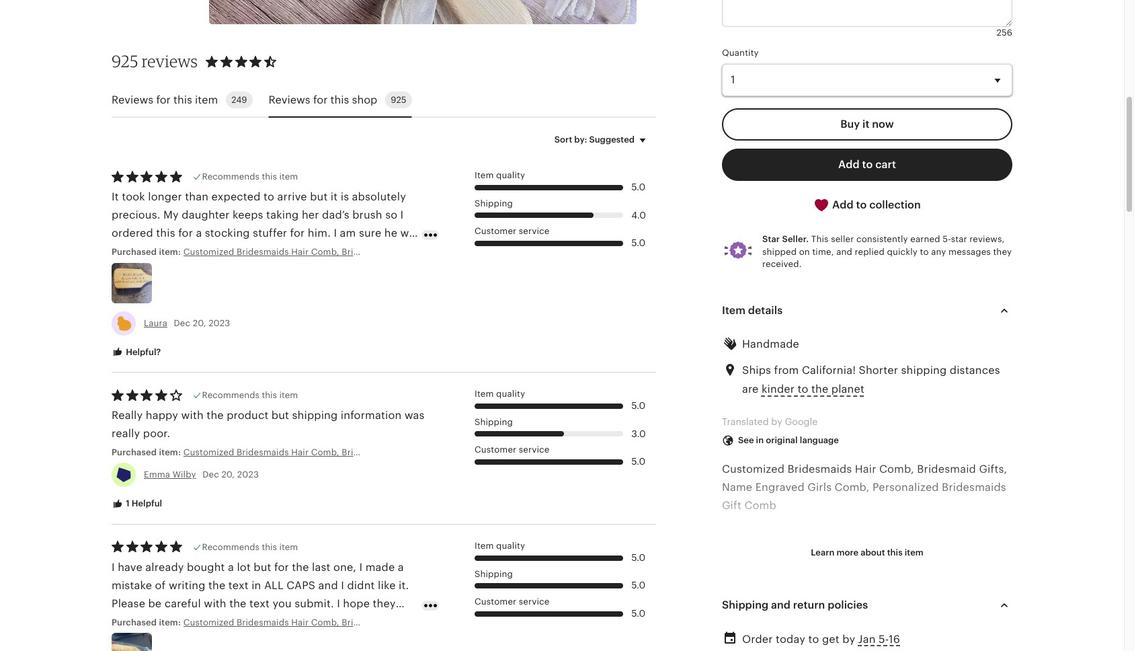 Task type: vqa. For each thing, say whether or not it's contained in the screenshot.
Search for anything TEXT BOX
no



Task type: describe. For each thing, give the bounding box(es) containing it.
256
[[997, 28, 1013, 38]]

lot
[[237, 561, 251, 573]]

4.0
[[632, 210, 646, 220]]

more
[[837, 547, 859, 557]]

2 recommends from the top
[[202, 390, 260, 400]]

recommends this item for to
[[202, 172, 298, 182]]

planet
[[832, 383, 865, 396]]

from
[[775, 364, 799, 377]]

helpful?
[[124, 347, 161, 357]]

see
[[739, 435, 754, 445]]

item details button
[[710, 295, 1025, 327]]

wilby
[[173, 470, 196, 480]]

it took longer than expected to arrive but it is absolutely precious.  my daughter keeps taking her dad's brush so i ordered this for a stocking stuffer for him.  i am sure he will love it!
[[112, 190, 418, 258]]

jan 5-16 button
[[859, 630, 901, 649]]

reviews for this shop
[[269, 93, 378, 106]]

this inside dropdown button
[[888, 547, 903, 557]]

be
[[148, 597, 162, 610]]

they inside i have already bought a lot but for the last one, i made a mistake of writing the text in all caps and i didnt like it. please be careful with the text you submit.  i hope they sent me sample in pic so i could have seen how it looked first.
[[373, 597, 396, 610]]

customer service for i have already bought a lot but for the last one, i made a mistake of writing the text in all caps and i didnt like it. please be careful with the text you submit.  i hope they sent me sample in pic so i could have seen how it looked first.
[[475, 597, 550, 607]]

personal
[[867, 627, 912, 640]]

925 reviews
[[112, 51, 198, 72]]

1 horizontal spatial by
[[843, 633, 856, 646]]

is
[[341, 190, 349, 203]]

seller
[[831, 234, 854, 244]]

get
[[823, 633, 840, 646]]

it inside it took longer than expected to arrive but it is absolutely precious.  my daughter keeps taking her dad's brush so i ordered this for a stocking stuffer for him.  i am sure he will love it!
[[331, 190, 338, 203]]

daughter
[[182, 209, 230, 221]]

today
[[776, 633, 806, 646]]

and inside this seller consistently earned 5-star reviews, shipped on time, and replied quickly to any messages they received.
[[837, 247, 853, 257]]

925 for 925
[[391, 95, 407, 105]]

0 horizontal spatial by
[[772, 416, 783, 427]]

sort by: suggested
[[555, 135, 635, 145]]

or
[[722, 627, 733, 640]]

0 horizontal spatial comb,
[[835, 481, 870, 494]]

buy it now button
[[722, 108, 1013, 140]]

2 recommends this item from the top
[[202, 390, 298, 400]]

i up mistake
[[112, 561, 115, 573]]

occasion
[[758, 627, 805, 640]]

i left could
[[244, 616, 247, 628]]

i right one,
[[360, 561, 363, 573]]

for up 'gift'
[[881, 591, 896, 603]]

reviews for this item
[[112, 93, 218, 106]]

are
[[743, 383, 759, 396]]

shipping and return policies
[[722, 599, 868, 611]]

1 horizontal spatial 2023
[[237, 470, 259, 480]]

learn more about this item
[[811, 547, 924, 557]]

1 vertical spatial 20,
[[222, 470, 235, 480]]

quality inside the great gift - these high quality comb will make unique and one of a kind gifts for a wedding , anniversary , wedding favors , gift for dad , groomsmen or any occasion that needs personal touch.
[[854, 572, 890, 585]]

ships from california! shorter shipping distances are
[[743, 364, 1001, 396]]

item: for longer
[[159, 247, 181, 257]]

could
[[250, 616, 280, 628]]

2 purchased item: from the top
[[112, 447, 183, 458]]

a up it.
[[398, 561, 404, 573]]

any inside this seller consistently earned 5-star reviews, shipped on time, and replied quickly to any messages they received.
[[932, 247, 947, 257]]

gifts
[[855, 591, 878, 603]]

249
[[232, 95, 247, 105]]

pic
[[210, 616, 226, 628]]

quality for 5.0
[[496, 541, 525, 551]]

information
[[341, 409, 402, 422]]

, up the occasion
[[786, 609, 789, 622]]

a inside it took longer than expected to arrive but it is absolutely precious.  my daughter keeps taking her dad's brush so i ordered this for a stocking stuffer for him.  i am sure he will love it!
[[196, 227, 202, 240]]

shipping inside ships from california! shorter shipping distances are
[[902, 364, 947, 377]]

arrive
[[277, 190, 307, 203]]

the down bought
[[208, 579, 226, 592]]

laura link
[[144, 318, 167, 328]]

but inside it took longer than expected to arrive but it is absolutely precious.  my daughter keeps taking her dad's brush so i ordered this for a stocking stuffer for him.  i am sure he will love it!
[[310, 190, 328, 203]]

add to collection button
[[722, 189, 1013, 222]]

this inside it took longer than expected to arrive but it is absolutely precious.  my daughter keeps taking her dad's brush so i ordered this for a stocking stuffer for him.  i am sure he will love it!
[[156, 227, 175, 240]]

high
[[828, 572, 851, 585]]

2 customer service from the top
[[475, 445, 550, 455]]

precious.
[[112, 209, 161, 221]]

2 5.0 from the top
[[632, 238, 646, 248]]

customer for i have already bought a lot but for the last one, i made a mistake of writing the text in all caps and i didnt like it. please be careful with the text you submit.  i hope they sent me sample in pic so i could have seen how it looked first.
[[475, 597, 517, 607]]

1 helpful
[[124, 499, 162, 509]]

4 5.0 from the top
[[632, 456, 646, 467]]

1 5.0 from the top
[[632, 182, 646, 192]]

to left collection
[[857, 198, 867, 211]]

really happy with the product but shipping information was really poor.
[[112, 409, 425, 440]]

this up really happy with the product but shipping information was really poor.
[[262, 390, 277, 400]]

original
[[766, 435, 798, 445]]

customized bridesmaids hair comb, bridesmaid gifts, name engraved girls comb, personalized bridesmaids gift comb
[[722, 463, 1008, 512]]

google
[[785, 416, 818, 427]]

this down reviews
[[174, 93, 192, 106]]

1 vertical spatial bridesmaids
[[942, 481, 1007, 494]]

dad's
[[322, 209, 350, 221]]

tab list containing reviews for this item
[[112, 84, 656, 118]]

i left am
[[334, 227, 337, 240]]

consistently
[[857, 234, 909, 244]]

0 horizontal spatial 2023
[[209, 318, 230, 328]]

1 horizontal spatial dec
[[203, 470, 219, 480]]

Add your personalization text field
[[722, 0, 1013, 27]]

taking
[[266, 209, 299, 221]]

kinder
[[762, 383, 795, 396]]

2 customer from the top
[[475, 445, 517, 455]]

needs
[[832, 627, 864, 640]]

2 vertical spatial in
[[197, 616, 207, 628]]

star seller.
[[763, 234, 809, 244]]

but inside i have already bought a lot but for the last one, i made a mistake of writing the text in all caps and i didnt like it. please be careful with the text you submit.  i hope they sent me sample in pic so i could have seen how it looked first.
[[254, 561, 271, 573]]

service for it took longer than expected to arrive but it is absolutely precious.  my daughter keeps taking her dad's brush so i ordered this for a stocking stuffer for him.  i am sure he will love it!
[[519, 226, 550, 236]]

for left him.
[[290, 227, 305, 240]]

all
[[264, 579, 284, 592]]

0 vertical spatial have
[[118, 561, 143, 573]]

how
[[338, 616, 361, 628]]

of inside the great gift - these high quality comb will make unique and one of a kind gifts for a wedding , anniversary , wedding favors , gift for dad , groomsmen or any occasion that needs personal touch.
[[807, 591, 818, 603]]

this up all
[[262, 542, 277, 552]]

looked
[[374, 616, 409, 628]]

for left shop
[[313, 93, 328, 106]]

1 vertical spatial 5-
[[879, 633, 889, 646]]

gifts,
[[980, 463, 1008, 475]]

distances
[[950, 364, 1001, 377]]

purchased item: for longer
[[112, 247, 183, 257]]

kinder to the planet
[[762, 383, 865, 396]]

it!
[[136, 245, 147, 258]]

laura
[[144, 318, 167, 328]]

of inside i have already bought a lot but for the last one, i made a mistake of writing the text in all caps and i didnt like it. please be careful with the text you submit.  i hope they sent me sample in pic so i could have seen how it looked first.
[[155, 579, 166, 592]]

purchased item: for already
[[112, 618, 183, 628]]

hair
[[855, 463, 877, 475]]

, down make
[[957, 591, 960, 603]]

am
[[340, 227, 356, 240]]

to left get
[[809, 633, 820, 646]]

will inside it took longer than expected to arrive but it is absolutely precious.  my daughter keeps taking her dad's brush so i ordered this for a stocking stuffer for him.  i am sure he will love it!
[[401, 227, 418, 240]]

sort
[[555, 135, 573, 145]]

collection
[[870, 198, 921, 211]]

ships
[[743, 364, 772, 377]]

1 horizontal spatial wedding
[[908, 591, 954, 603]]

love
[[112, 245, 133, 258]]

this left shop
[[331, 93, 349, 106]]

shipping for 5.0
[[475, 569, 513, 579]]

the inside button
[[812, 383, 829, 396]]

reviews,
[[970, 234, 1005, 244]]

comb
[[893, 572, 923, 585]]

it inside i have already bought a lot but for the last one, i made a mistake of writing the text in all caps and i didnt like it. please be careful with the text you submit.  i hope they sent me sample in pic so i could have seen how it looked first.
[[364, 616, 371, 628]]

you
[[273, 597, 292, 610]]

sort by: suggested button
[[545, 126, 661, 154]]

didnt
[[347, 579, 375, 592]]

item quality for it took longer than expected to arrive but it is absolutely precious.  my daughter keeps taking her dad's brush so i ordered this for a stocking stuffer for him.  i am sure he will love it!
[[475, 170, 525, 180]]

and inside i have already bought a lot but for the last one, i made a mistake of writing the text in all caps and i didnt like it. please be careful with the text you submit.  i hope they sent me sample in pic so i could have seen how it looked first.
[[319, 579, 338, 592]]

item inside dropdown button
[[722, 304, 746, 317]]

will inside the great gift - these high quality comb will make unique and one of a kind gifts for a wedding , anniversary , wedding favors , gift for dad , groomsmen or any occasion that needs personal touch.
[[926, 572, 944, 585]]

quality for 4.0
[[496, 170, 525, 180]]

5 5.0 from the top
[[632, 552, 646, 563]]

any inside the great gift - these high quality comb will make unique and one of a kind gifts for a wedding , anniversary , wedding favors , gift for dad , groomsmen or any occasion that needs personal touch.
[[736, 627, 755, 640]]

add to collection
[[830, 198, 921, 211]]

ordered
[[112, 227, 153, 240]]

2 purchased from the top
[[112, 447, 157, 458]]

star
[[763, 234, 780, 244]]

shorter
[[859, 364, 899, 377]]

quality for 3.0
[[496, 389, 525, 399]]

i left hope at the left of page
[[337, 597, 340, 610]]

0 vertical spatial dec
[[174, 318, 190, 328]]

it.
[[399, 579, 409, 592]]

1 vertical spatial wedding
[[792, 609, 838, 622]]



Task type: locate. For each thing, give the bounding box(es) containing it.
1 vertical spatial recommends
[[202, 390, 260, 400]]

that
[[808, 627, 829, 640]]

him.
[[308, 227, 331, 240]]

20, right laura link
[[193, 318, 206, 328]]

0 horizontal spatial dec
[[174, 318, 190, 328]]

made
[[366, 561, 395, 573]]

shop
[[352, 93, 378, 106]]

1 horizontal spatial with
[[204, 597, 227, 610]]

1 vertical spatial service
[[519, 445, 550, 455]]

it right how
[[364, 616, 371, 628]]

and inside the great gift - these high quality comb will make unique and one of a kind gifts for a wedding , anniversary , wedding favors , gift for dad , groomsmen or any occasion that needs personal touch.
[[762, 591, 781, 603]]

0 vertical spatial 5-
[[943, 234, 952, 244]]

great gift - these high quality comb will make unique and one of a kind gifts for a wedding , anniversary , wedding favors , gift for dad , groomsmen or any occasion that needs personal touch.
[[722, 572, 1013, 640]]

1 vertical spatial will
[[926, 572, 944, 585]]

3 purchased item: from the top
[[112, 618, 183, 628]]

absolutely
[[352, 190, 406, 203]]

3 recommends from the top
[[202, 542, 260, 552]]

and down last
[[319, 579, 338, 592]]

it right buy on the top right of the page
[[863, 117, 870, 130]]

item inside learn more about this item dropdown button
[[905, 547, 924, 557]]

0 vertical spatial 925
[[112, 51, 138, 72]]

reviews for reviews for this shop
[[269, 93, 311, 106]]

2 vertical spatial service
[[519, 597, 550, 607]]

kinder to the planet button
[[762, 380, 865, 399]]

1 helpful button
[[102, 492, 172, 517]]

1 horizontal spatial 925
[[391, 95, 407, 105]]

2 horizontal spatial in
[[756, 435, 764, 445]]

1 vertical spatial customer service
[[475, 445, 550, 455]]

like
[[378, 579, 396, 592]]

2 vertical spatial recommends
[[202, 542, 260, 552]]

for up all
[[274, 561, 289, 573]]

item for 5.0
[[475, 541, 494, 551]]

add for add to collection
[[833, 198, 854, 211]]

so up he
[[386, 209, 398, 221]]

and down gift
[[762, 591, 781, 603]]

0 horizontal spatial 5-
[[879, 633, 889, 646]]

will
[[401, 227, 418, 240], [926, 572, 944, 585]]

and inside dropdown button
[[772, 599, 791, 611]]

item: for already
[[159, 618, 181, 628]]

1 recommends this item from the top
[[202, 172, 298, 182]]

to up taking
[[264, 190, 275, 203]]

reviews for reviews for this item
[[112, 93, 153, 106]]

helpful
[[132, 499, 162, 509]]

2 vertical spatial it
[[364, 616, 371, 628]]

0 horizontal spatial shipping
[[292, 409, 338, 422]]

earned
[[911, 234, 941, 244]]

to inside this seller consistently earned 5-star reviews, shipped on time, and replied quickly to any messages they received.
[[920, 247, 929, 257]]

but right product
[[272, 409, 289, 422]]

stocking
[[205, 227, 250, 240]]

1 vertical spatial recommends this item
[[202, 390, 298, 400]]

comb
[[745, 499, 777, 512]]

shipping right shorter
[[902, 364, 947, 377]]

1 horizontal spatial any
[[932, 247, 947, 257]]

one
[[784, 591, 804, 603]]

purchased item: down the ordered
[[112, 247, 183, 257]]

with inside really happy with the product but shipping information was really poor.
[[181, 409, 204, 422]]

0 vertical spatial item quality
[[475, 170, 525, 180]]

text up could
[[250, 597, 270, 610]]

personalized
[[873, 481, 939, 494]]

0 vertical spatial purchased
[[112, 247, 157, 257]]

this right about
[[888, 547, 903, 557]]

to right "kinder"
[[798, 383, 809, 396]]

customer for it took longer than expected to arrive but it is absolutely precious.  my daughter keeps taking her dad's brush so i ordered this for a stocking stuffer for him.  i am sure he will love it!
[[475, 226, 517, 236]]

favors
[[841, 609, 873, 622]]

wedding up that on the right
[[792, 609, 838, 622]]

by right get
[[843, 633, 856, 646]]

quantity
[[722, 48, 759, 58]]

have up mistake
[[118, 561, 143, 573]]

1 vertical spatial add
[[833, 198, 854, 211]]

add up seller
[[833, 198, 854, 211]]

1 horizontal spatial they
[[994, 247, 1012, 257]]

2 vertical spatial purchased item:
[[112, 618, 183, 628]]

3 purchased from the top
[[112, 618, 157, 628]]

0 horizontal spatial will
[[401, 227, 418, 240]]

0 horizontal spatial in
[[197, 616, 207, 628]]

return
[[794, 599, 826, 611]]

and
[[837, 247, 853, 257], [319, 579, 338, 592], [762, 591, 781, 603], [772, 599, 791, 611]]

tab list
[[112, 84, 656, 118]]

dec right "wilby"
[[203, 470, 219, 480]]

item left 249
[[195, 93, 218, 106]]

of right one
[[807, 591, 818, 603]]

service for i have already bought a lot but for the last one, i made a mistake of writing the text in all caps and i didnt like it. please be careful with the text you submit.  i hope they sent me sample in pic so i could have seen how it looked first.
[[519, 597, 550, 607]]

1 horizontal spatial shipping
[[902, 364, 947, 377]]

for down my
[[178, 227, 193, 240]]

one,
[[334, 561, 357, 573]]

star
[[952, 234, 968, 244]]

item up comb
[[905, 547, 924, 557]]

item for 3.0
[[279, 390, 298, 400]]

3 recommends this item from the top
[[202, 542, 298, 552]]

3 5.0 from the top
[[632, 400, 646, 411]]

cart
[[876, 158, 897, 171]]

the up 'caps'
[[292, 561, 309, 573]]

detail
[[735, 536, 765, 549]]

925
[[112, 51, 138, 72], [391, 95, 407, 105]]

0 vertical spatial add
[[839, 158, 860, 171]]

recommends for a
[[202, 542, 260, 552]]

sample
[[156, 616, 194, 628]]

item for 5.0
[[279, 542, 298, 552]]

add for add to cart
[[839, 158, 860, 171]]

2 ❤ from the left
[[768, 536, 778, 549]]

1 vertical spatial purchased item:
[[112, 447, 183, 458]]

it left is at top
[[331, 190, 338, 203]]

2 item quality from the top
[[475, 389, 525, 399]]

925 left reviews
[[112, 51, 138, 72]]

1 item quality from the top
[[475, 170, 525, 180]]

anniversary
[[722, 609, 783, 622]]

messages
[[949, 247, 991, 257]]

0 horizontal spatial reviews
[[112, 93, 153, 106]]

0 horizontal spatial they
[[373, 597, 396, 610]]

purchased item: down be at left bottom
[[112, 618, 183, 628]]

3 service from the top
[[519, 597, 550, 607]]

kind
[[830, 591, 852, 603]]

shipping inside shipping and return policies dropdown button
[[722, 599, 769, 611]]

recommends for expected
[[202, 172, 260, 182]]

shipping and return policies button
[[710, 589, 1025, 621]]

item up 'caps'
[[279, 542, 298, 552]]

925 right shop
[[391, 95, 407, 105]]

about
[[861, 547, 886, 557]]

3 item: from the top
[[159, 618, 181, 628]]

1 purchased item: from the top
[[112, 247, 183, 257]]

the left product
[[207, 409, 224, 422]]

0 horizontal spatial text
[[228, 579, 249, 592]]

purchased down really
[[112, 447, 157, 458]]

jan
[[859, 633, 876, 646]]

recommends this item up lot
[[202, 542, 298, 552]]

emma wilby dec 20, 2023
[[144, 470, 259, 480]]

laura dec 20, 2023
[[144, 318, 230, 328]]

this down my
[[156, 227, 175, 240]]

recommends
[[202, 172, 260, 182], [202, 390, 260, 400], [202, 542, 260, 552]]

a
[[196, 227, 202, 240], [228, 561, 234, 573], [398, 561, 404, 573], [821, 591, 827, 603], [899, 591, 905, 603]]

1 service from the top
[[519, 226, 550, 236]]

0 vertical spatial customer service
[[475, 226, 550, 236]]

3 item quality from the top
[[475, 541, 525, 551]]

0 horizontal spatial any
[[736, 627, 755, 640]]

learn
[[811, 547, 835, 557]]

they down reviews,
[[994, 247, 1012, 257]]

have down "you"
[[283, 616, 308, 628]]

the down lot
[[229, 597, 247, 610]]

1 reviews from the left
[[112, 93, 153, 106]]

, right dad
[[943, 609, 947, 622]]

0 horizontal spatial of
[[155, 579, 166, 592]]

0 horizontal spatial so
[[229, 616, 241, 628]]

1 vertical spatial with
[[204, 597, 227, 610]]

shipping for 3.0
[[475, 417, 513, 427]]

in right see
[[756, 435, 764, 445]]

0 vertical spatial customer
[[475, 226, 517, 236]]

1 vertical spatial customer
[[475, 445, 517, 455]]

2 item: from the top
[[159, 447, 181, 458]]

they down like
[[373, 597, 396, 610]]

1 horizontal spatial in
[[252, 579, 261, 592]]

0 vertical spatial but
[[310, 190, 328, 203]]

1 vertical spatial comb,
[[835, 481, 870, 494]]

2 vertical spatial but
[[254, 561, 271, 573]]

0 vertical spatial purchased item:
[[112, 247, 183, 257]]

stuffer
[[253, 227, 287, 240]]

shipping left information
[[292, 409, 338, 422]]

they inside this seller consistently earned 5-star reviews, shipped on time, and replied quickly to any messages they received.
[[994, 247, 1012, 257]]

it
[[112, 190, 119, 203]]

but inside really happy with the product but shipping information was really poor.
[[272, 409, 289, 422]]

so
[[386, 209, 398, 221], [229, 616, 241, 628]]

1 horizontal spatial reviews
[[269, 93, 311, 106]]

1 vertical spatial any
[[736, 627, 755, 640]]

1 vertical spatial 925
[[391, 95, 407, 105]]

first.
[[112, 634, 136, 647]]

0 vertical spatial 2023
[[209, 318, 230, 328]]

comb, down the hair
[[835, 481, 870, 494]]

1 horizontal spatial have
[[283, 616, 308, 628]]

purchased for it took longer than expected to arrive but it is absolutely precious.  my daughter keeps taking her dad's brush so i ordered this for a stocking stuffer for him.  i am sure he will love it!
[[112, 247, 157, 257]]

925 for 925 reviews
[[112, 51, 138, 72]]

suggested
[[590, 135, 635, 145]]

7 5.0 from the top
[[632, 608, 646, 619]]

1 horizontal spatial bridesmaids
[[942, 481, 1007, 494]]

helpful? button
[[102, 340, 171, 365]]

❤ right detail
[[768, 536, 778, 549]]

to down earned
[[920, 247, 929, 257]]

he
[[385, 227, 398, 240]]

0 vertical spatial they
[[994, 247, 1012, 257]]

any down earned
[[932, 247, 947, 257]]

customized
[[722, 463, 785, 475]]

for inside i have already bought a lot but for the last one, i made a mistake of writing the text in all caps and i didnt like it. please be careful with the text you submit.  i hope they sent me sample in pic so i could have seen how it looked first.
[[274, 561, 289, 573]]

service
[[519, 226, 550, 236], [519, 445, 550, 455], [519, 597, 550, 607]]

will right he
[[401, 227, 418, 240]]

reviews down 925 reviews
[[112, 93, 153, 106]]

1 vertical spatial have
[[283, 616, 308, 628]]

shipped
[[763, 247, 797, 257]]

dec right laura at the left of page
[[174, 318, 190, 328]]

a left lot
[[228, 561, 234, 573]]

brush
[[353, 209, 383, 221]]

now
[[873, 117, 894, 130]]

1 ❤ from the left
[[722, 536, 732, 549]]

0 horizontal spatial have
[[118, 561, 143, 573]]

took
[[122, 190, 145, 203]]

0 horizontal spatial 925
[[112, 51, 138, 72]]

1 vertical spatial it
[[331, 190, 338, 203]]

2 vertical spatial recommends this item
[[202, 542, 298, 552]]

recommends up lot
[[202, 542, 260, 552]]

with right happy
[[181, 409, 204, 422]]

3 customer service from the top
[[475, 597, 550, 607]]

item: up emma wilby link
[[159, 447, 181, 458]]

replied
[[855, 247, 885, 257]]

comb, up personalized at the bottom of the page
[[880, 463, 915, 475]]

really
[[112, 427, 140, 440]]

1 recommends from the top
[[202, 172, 260, 182]]

2 vertical spatial customer
[[475, 597, 517, 607]]

0 vertical spatial item:
[[159, 247, 181, 257]]

1 horizontal spatial comb,
[[880, 463, 915, 475]]

0 vertical spatial will
[[401, 227, 418, 240]]

0 vertical spatial with
[[181, 409, 204, 422]]

5- right earned
[[943, 234, 952, 244]]

will left make
[[926, 572, 944, 585]]

and down seller
[[837, 247, 853, 257]]

0 vertical spatial shipping
[[902, 364, 947, 377]]

gift
[[882, 609, 900, 622]]

1 purchased from the top
[[112, 247, 157, 257]]

0 horizontal spatial bridesmaids
[[788, 463, 852, 475]]

add to cart button
[[722, 148, 1013, 181]]

2023 down really happy with the product but shipping information was really poor.
[[237, 470, 259, 480]]

1 vertical spatial so
[[229, 616, 241, 628]]

2 vertical spatial item:
[[159, 618, 181, 628]]

so inside i have already bought a lot but for the last one, i made a mistake of writing the text in all caps and i didnt like it. please be careful with the text you submit.  i hope they sent me sample in pic so i could have seen how it looked first.
[[229, 616, 241, 628]]

any
[[932, 247, 947, 257], [736, 627, 755, 640]]

1 vertical spatial item quality
[[475, 389, 525, 399]]

the down california!
[[812, 383, 829, 396]]

i left didnt
[[341, 579, 344, 592]]

0 vertical spatial recommends this item
[[202, 172, 298, 182]]

in inside 'link'
[[756, 435, 764, 445]]

1 vertical spatial but
[[272, 409, 289, 422]]

my
[[163, 209, 179, 221]]

0 vertical spatial wedding
[[908, 591, 954, 603]]

by:
[[575, 135, 587, 145]]

bridesmaids down gifts,
[[942, 481, 1007, 494]]

laura added a photo of their purchase image
[[112, 263, 152, 303]]

1 vertical spatial they
[[373, 597, 396, 610]]

0 vertical spatial text
[[228, 579, 249, 592]]

with inside i have already bought a lot but for the last one, i made a mistake of writing the text in all caps and i didnt like it. please be careful with the text you submit.  i hope they sent me sample in pic so i could have seen how it looked first.
[[204, 597, 227, 610]]

2 horizontal spatial it
[[863, 117, 870, 130]]

0 vertical spatial comb,
[[880, 463, 915, 475]]

1 horizontal spatial ❤
[[768, 536, 778, 549]]

in left all
[[252, 579, 261, 592]]

so right pic
[[229, 616, 241, 628]]

0 horizontal spatial wedding
[[792, 609, 838, 622]]

, left 'gift'
[[876, 609, 879, 622]]

bridesmaids up girls at the bottom right
[[788, 463, 852, 475]]

5- right "jan"
[[879, 633, 889, 646]]

quality
[[496, 170, 525, 180], [496, 389, 525, 399], [496, 541, 525, 551], [854, 572, 890, 585]]

a down daughter
[[196, 227, 202, 240]]

to left "cart"
[[863, 158, 873, 171]]

for down reviews
[[156, 93, 171, 106]]

2 service from the top
[[519, 445, 550, 455]]

shipping inside really happy with the product but shipping information was really poor.
[[292, 409, 338, 422]]

16
[[889, 633, 901, 646]]

reviews
[[112, 93, 153, 106], [269, 93, 311, 106]]

0 horizontal spatial it
[[331, 190, 338, 203]]

it inside button
[[863, 117, 870, 130]]

1 horizontal spatial it
[[364, 616, 371, 628]]

item inside tab list
[[195, 93, 218, 106]]

purchased for i have already bought a lot but for the last one, i made a mistake of writing the text in all caps and i didnt like it. please be careful with the text you submit.  i hope they sent me sample in pic so i could have seen how it looked first.
[[112, 618, 157, 628]]

5- inside this seller consistently earned 5-star reviews, shipped on time, and replied quickly to any messages they received.
[[943, 234, 952, 244]]

0 vertical spatial service
[[519, 226, 550, 236]]

item for 4.0
[[279, 172, 298, 182]]

great
[[722, 572, 757, 585]]

0 vertical spatial so
[[386, 209, 398, 221]]

recommends this item up product
[[202, 390, 298, 400]]

wedding
[[908, 591, 954, 603], [792, 609, 838, 622]]

20, right "wilby"
[[222, 470, 235, 480]]

item:
[[159, 247, 181, 257], [159, 447, 181, 458], [159, 618, 181, 628]]

gift
[[722, 499, 742, 512]]

for right 'gift'
[[903, 609, 917, 622]]

item quality for i have already bought a lot but for the last one, i made a mistake of writing the text in all caps and i didnt like it. please be careful with the text you submit.  i hope they sent me sample in pic so i could have seen how it looked first.
[[475, 541, 525, 551]]

this
[[174, 93, 192, 106], [331, 93, 349, 106], [262, 172, 277, 182], [156, 227, 175, 240], [262, 390, 277, 400], [262, 542, 277, 552], [888, 547, 903, 557]]

1 item: from the top
[[159, 247, 181, 257]]

item up really happy with the product but shipping information was really poor.
[[279, 390, 298, 400]]

recommends up product
[[202, 390, 260, 400]]

purchased down the ordered
[[112, 247, 157, 257]]

keeps
[[233, 209, 263, 221]]

0 vertical spatial 20,
[[193, 318, 206, 328]]

2 reviews from the left
[[269, 93, 311, 106]]

this
[[812, 234, 829, 244]]

2023 right laura link
[[209, 318, 230, 328]]

longer
[[148, 190, 182, 203]]

to inside it took longer than expected to arrive but it is absolutely precious.  my daughter keeps taking her dad's brush so i ordered this for a stocking stuffer for him.  i am sure he will love it!
[[264, 190, 275, 203]]

6 5.0 from the top
[[632, 580, 646, 591]]

learn more about this item button
[[801, 541, 934, 565]]

1 vertical spatial dec
[[203, 470, 219, 480]]

writing
[[169, 579, 206, 592]]

customer service for it took longer than expected to arrive but it is absolutely precious.  my daughter keeps taking her dad's brush so i ordered this for a stocking stuffer for him.  i am sure he will love it!
[[475, 226, 550, 236]]

poor.
[[143, 427, 170, 440]]

the inside really happy with the product but shipping information was really poor.
[[207, 409, 224, 422]]

1 horizontal spatial of
[[807, 591, 818, 603]]

1 customer service from the top
[[475, 226, 550, 236]]

1 customer from the top
[[475, 226, 517, 236]]

recommends this item for lot
[[202, 542, 298, 552]]

recommends this item up expected
[[202, 172, 298, 182]]

of down already
[[155, 579, 166, 592]]

1 vertical spatial text
[[250, 597, 270, 610]]

i down the 'absolutely'
[[401, 209, 404, 221]]

these
[[794, 572, 825, 585]]

shipping for 4.0
[[475, 198, 513, 208]]

add left "cart"
[[839, 158, 860, 171]]

this up taking
[[262, 172, 277, 182]]

her
[[302, 209, 319, 221]]

1 horizontal spatial 20,
[[222, 470, 235, 480]]

so inside it took longer than expected to arrive but it is absolutely precious.  my daughter keeps taking her dad's brush so i ordered this for a stocking stuffer for him.  i am sure he will love it!
[[386, 209, 398, 221]]

1 horizontal spatial will
[[926, 572, 944, 585]]

in left pic
[[197, 616, 207, 628]]

any right or on the right bottom
[[736, 627, 755, 640]]

0 horizontal spatial 20,
[[193, 318, 206, 328]]

see in original language link
[[712, 429, 849, 453]]

1 vertical spatial shipping
[[292, 409, 338, 422]]

purchased down please in the left of the page
[[112, 618, 157, 628]]

2 vertical spatial item quality
[[475, 541, 525, 551]]

0 vertical spatial recommends
[[202, 172, 260, 182]]

1 vertical spatial item:
[[159, 447, 181, 458]]

text down lot
[[228, 579, 249, 592]]

a down comb
[[899, 591, 905, 603]]

translated
[[722, 416, 769, 427]]

a left kind
[[821, 591, 827, 603]]

girls
[[808, 481, 832, 494]]

1 horizontal spatial text
[[250, 597, 270, 610]]

item for 4.0
[[475, 170, 494, 180]]

happy
[[146, 409, 178, 422]]

mistake
[[112, 579, 152, 592]]

3 customer from the top
[[475, 597, 517, 607]]

customer service
[[475, 226, 550, 236], [475, 445, 550, 455], [475, 597, 550, 607]]

emma
[[144, 470, 170, 480]]

1 horizontal spatial so
[[386, 209, 398, 221]]

name
[[722, 481, 753, 494]]

to
[[863, 158, 873, 171], [264, 190, 275, 203], [857, 198, 867, 211], [920, 247, 929, 257], [798, 383, 809, 396], [809, 633, 820, 646]]

1 vertical spatial 2023
[[237, 470, 259, 480]]

but up her
[[310, 190, 328, 203]]

1 vertical spatial in
[[252, 579, 261, 592]]

item for 3.0
[[475, 389, 494, 399]]



